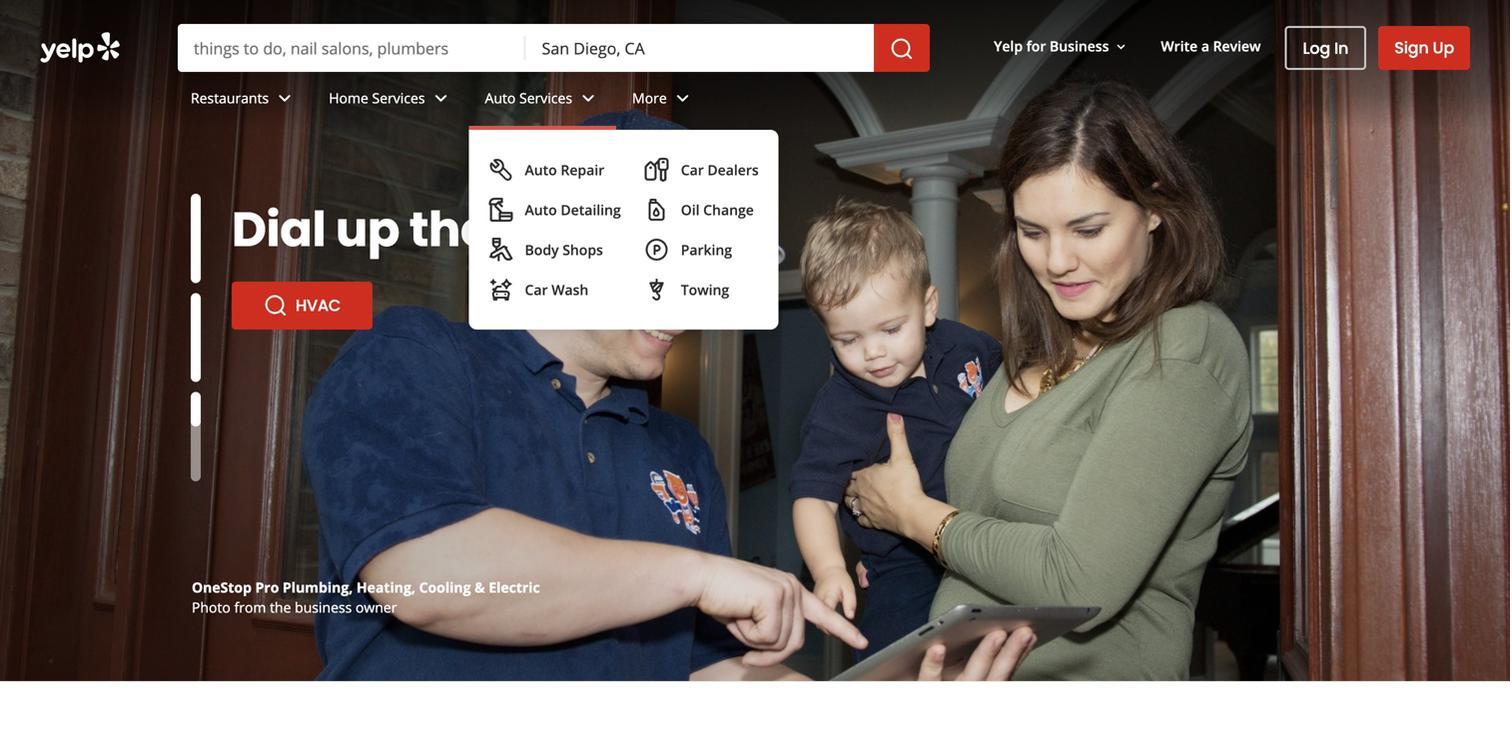 Task type: vqa. For each thing, say whether or not it's contained in the screenshot.
Business categories element
yes



Task type: locate. For each thing, give the bounding box(es) containing it.
car
[[681, 160, 704, 179], [525, 280, 548, 299]]

services up 'auto repair' link
[[520, 89, 573, 108]]

24 chevron down v2 image inside more link
[[671, 86, 695, 110]]

the down 24 auto repair v2 icon
[[410, 196, 490, 263]]

&
[[475, 578, 485, 597]]

0 horizontal spatial car
[[525, 280, 548, 299]]

car left wash
[[525, 280, 548, 299]]

more
[[633, 89, 667, 108]]

auto up body
[[525, 200, 557, 219]]

1 vertical spatial the
[[270, 598, 291, 617]]

services inside "link"
[[520, 89, 573, 108]]

more link
[[617, 72, 711, 130]]

review
[[1214, 37, 1262, 56]]

24 chevron down v2 image right home services
[[429, 86, 453, 110]]

dial
[[232, 196, 326, 263]]

24 chevron down v2 image inside home services link
[[429, 86, 453, 110]]

0 horizontal spatial the
[[270, 598, 291, 617]]

None field
[[194, 37, 510, 59], [542, 37, 858, 59]]

1 horizontal spatial 24 chevron down v2 image
[[671, 86, 695, 110]]

24 chevron down v2 image
[[429, 86, 453, 110], [671, 86, 695, 110]]

0 vertical spatial car
[[681, 160, 704, 179]]

none field up more link
[[542, 37, 858, 59]]

sign
[[1395, 36, 1429, 59]]

0 vertical spatial the
[[410, 196, 490, 263]]

2 services from the left
[[520, 89, 573, 108]]

sign up
[[1395, 36, 1455, 59]]

dial up the comfort
[[232, 196, 695, 263]]

24 chevron down v2 image inside restaurants link
[[273, 86, 297, 110]]

24 chevron down v2 image right more
[[671, 86, 695, 110]]

auto inside auto detailing link
[[525, 200, 557, 219]]

1 24 chevron down v2 image from the left
[[429, 86, 453, 110]]

24 chevron down v2 image
[[273, 86, 297, 110], [577, 86, 601, 110]]

0 horizontal spatial 24 chevron down v2 image
[[429, 86, 453, 110]]

services right home
[[372, 89, 425, 108]]

yelp for business
[[994, 37, 1110, 56]]

2 vertical spatial auto
[[525, 200, 557, 219]]

0 vertical spatial auto
[[485, 89, 516, 108]]

auto for auto repair
[[525, 160, 557, 179]]

1 horizontal spatial car
[[681, 160, 704, 179]]

auto right 24 auto repair v2 icon
[[525, 160, 557, 179]]

services for home services
[[372, 89, 425, 108]]

change
[[704, 200, 754, 219]]

auto
[[485, 89, 516, 108], [525, 160, 557, 179], [525, 200, 557, 219]]

1 horizontal spatial the
[[410, 196, 490, 263]]

24 car wash v2 image
[[489, 278, 513, 302]]

1 vertical spatial car
[[525, 280, 548, 299]]

services
[[372, 89, 425, 108], [520, 89, 573, 108]]

car dealers link
[[637, 150, 767, 190]]

none field find
[[194, 37, 510, 59]]

2 none field from the left
[[542, 37, 858, 59]]

0 horizontal spatial 24 chevron down v2 image
[[273, 86, 297, 110]]

a
[[1202, 37, 1210, 56]]

the
[[410, 196, 490, 263], [270, 598, 291, 617]]

select slide image
[[191, 194, 201, 283], [191, 293, 201, 382]]

in
[[1335, 37, 1349, 59]]

towing link
[[637, 270, 767, 310]]

auto up 24 auto repair v2 icon
[[485, 89, 516, 108]]

1 24 chevron down v2 image from the left
[[273, 86, 297, 110]]

1 horizontal spatial none field
[[542, 37, 858, 59]]

24 chevron down v2 image right restaurants
[[273, 86, 297, 110]]

0 horizontal spatial none field
[[194, 37, 510, 59]]

the down pro
[[270, 598, 291, 617]]

towing
[[681, 280, 730, 299]]

auto inside 'auto repair' link
[[525, 160, 557, 179]]

onestop pro plumbing, heating, cooling & electric photo from the business owner
[[192, 578, 540, 617]]

from
[[234, 598, 266, 617]]

menu containing auto repair
[[469, 130, 779, 330]]

24 car dealer v2 image
[[645, 158, 669, 182]]

2 24 chevron down v2 image from the left
[[577, 86, 601, 110]]

log in
[[1304, 37, 1349, 59]]

1 none field from the left
[[194, 37, 510, 59]]

home services link
[[313, 72, 469, 130]]

0 vertical spatial select slide image
[[191, 194, 201, 283]]

menu inside business categories element
[[469, 130, 779, 330]]

parking
[[681, 240, 733, 259]]

restaurants link
[[175, 72, 313, 130]]

24 oil change v2 image
[[645, 198, 669, 222]]

select slide image left 24 search v2 image
[[191, 293, 201, 382]]

heating,
[[357, 578, 416, 597]]

shops
[[563, 240, 603, 259]]

1 horizontal spatial services
[[520, 89, 573, 108]]

none field near
[[542, 37, 858, 59]]

explore banner section banner
[[0, 0, 1511, 681]]

photo
[[192, 598, 231, 617]]

explore recent activity section section
[[184, 682, 1327, 741]]

None search field
[[178, 24, 934, 72]]

oil change
[[681, 200, 754, 219]]

up
[[1433, 36, 1455, 59]]

1 services from the left
[[372, 89, 425, 108]]

car right 24 car dealer v2 icon
[[681, 160, 704, 179]]

none field up home
[[194, 37, 510, 59]]

auto services
[[485, 89, 573, 108]]

home services
[[329, 89, 425, 108]]

auto repair
[[525, 160, 605, 179]]

oil
[[681, 200, 700, 219]]

auto detailing link
[[481, 190, 629, 230]]

16 chevron down v2 image
[[1114, 39, 1130, 55]]

2 24 chevron down v2 image from the left
[[671, 86, 695, 110]]

car for car wash
[[525, 280, 548, 299]]

auto for auto detailing
[[525, 200, 557, 219]]

None search field
[[0, 0, 1511, 330]]

1 vertical spatial select slide image
[[191, 293, 201, 382]]

hvac link
[[232, 282, 373, 330]]

car dealers
[[681, 160, 759, 179]]

24 chevron down v2 image right the auto services
[[577, 86, 601, 110]]

select slide image left dial
[[191, 194, 201, 283]]

repair
[[561, 160, 605, 179]]

menu
[[469, 130, 779, 330]]

detailing
[[561, 200, 621, 219]]

24 chevron down v2 image inside auto services "link"
[[577, 86, 601, 110]]

0 horizontal spatial services
[[372, 89, 425, 108]]

plumbing,
[[283, 578, 353, 597]]

1 vertical spatial auto
[[525, 160, 557, 179]]

1 horizontal spatial 24 chevron down v2 image
[[577, 86, 601, 110]]

24 chevron down v2 image for restaurants
[[273, 86, 297, 110]]

pro
[[255, 578, 279, 597]]

auto inside auto services "link"
[[485, 89, 516, 108]]



Task type: describe. For each thing, give the bounding box(es) containing it.
hvac
[[296, 294, 341, 317]]

Find text field
[[194, 37, 510, 59]]

body
[[525, 240, 559, 259]]

dealers
[[708, 160, 759, 179]]

none search field containing sign up
[[0, 0, 1511, 330]]

auto services link
[[469, 72, 617, 130]]

24 parking v2 image
[[645, 238, 669, 262]]

none search field inside search box
[[178, 24, 934, 72]]

car for car dealers
[[681, 160, 704, 179]]

24 auto repair v2 image
[[489, 158, 513, 182]]

restaurants
[[191, 89, 269, 108]]

onestop pro plumbing, heating, cooling & electric link
[[192, 578, 540, 597]]

auto repair link
[[481, 150, 629, 190]]

write a review link
[[1154, 28, 1270, 64]]

business
[[295, 598, 352, 617]]

car wash link
[[481, 270, 629, 310]]

auto for auto services
[[485, 89, 516, 108]]

owner
[[356, 598, 397, 617]]

24 towing v2 image
[[645, 278, 669, 302]]

business categories element
[[175, 72, 1471, 330]]

body shops
[[525, 240, 603, 259]]

business
[[1050, 37, 1110, 56]]

body shops link
[[481, 230, 629, 270]]

cooling
[[419, 578, 471, 597]]

sign up link
[[1379, 26, 1471, 70]]

wash
[[552, 280, 589, 299]]

Near text field
[[542, 37, 858, 59]]

the inside the onestop pro plumbing, heating, cooling & electric photo from the business owner
[[270, 598, 291, 617]]

up
[[336, 196, 400, 263]]

24 chevron down v2 image for auto services
[[577, 86, 601, 110]]

1 select slide image from the top
[[191, 194, 201, 283]]

for
[[1027, 37, 1047, 56]]

24 chevron down v2 image for more
[[671, 86, 695, 110]]

search image
[[890, 37, 914, 61]]

oil change link
[[637, 190, 767, 230]]

write
[[1162, 37, 1198, 56]]

24 auto detailing v2 image
[[489, 198, 513, 222]]

24 search v2 image
[[264, 294, 288, 318]]

home
[[329, 89, 369, 108]]

auto detailing
[[525, 200, 621, 219]]

services for auto services
[[520, 89, 573, 108]]

2 select slide image from the top
[[191, 293, 201, 382]]

yelp for business button
[[986, 28, 1138, 64]]

24 body shop v2 image
[[489, 238, 513, 262]]

write a review
[[1162, 37, 1262, 56]]

comfort
[[500, 196, 695, 263]]

24 chevron down v2 image for home services
[[429, 86, 453, 110]]

onestop
[[192, 578, 252, 597]]

yelp
[[994, 37, 1023, 56]]

log
[[1304, 37, 1331, 59]]

electric
[[489, 578, 540, 597]]

parking link
[[637, 230, 767, 270]]

log in link
[[1286, 26, 1367, 70]]

car wash
[[525, 280, 589, 299]]



